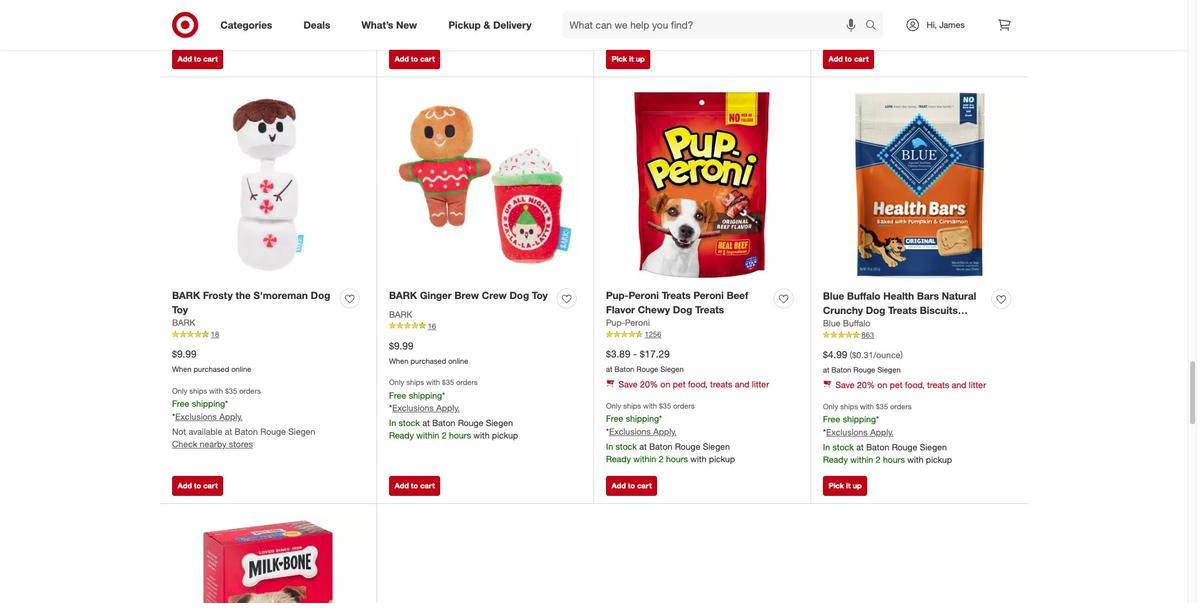 Task type: locate. For each thing, give the bounding box(es) containing it.
shipping inside only ships with $35 orders free shipping * * exclusions apply. not available at baton rouge siegen check nearby stores
[[192, 399, 225, 409]]

& right pickup
[[484, 18, 491, 31]]

orders for the
[[239, 387, 261, 396]]

litter
[[752, 379, 769, 390], [969, 380, 987, 391]]

1 horizontal spatial toy
[[532, 289, 548, 302]]

what's new
[[362, 18, 417, 31]]

when for bark frosty the s'moreman dog toy
[[172, 365, 192, 374]]

0 vertical spatial nearby
[[417, 27, 444, 38]]

not
[[389, 14, 403, 25], [172, 427, 186, 437]]

in
[[172, 14, 179, 25], [606, 14, 613, 25], [823, 15, 830, 26], [389, 418, 396, 429], [606, 442, 613, 452], [823, 442, 830, 453]]

rouge inside exclusions apply. in stock at  baton rouge siegen ready within 2 hours with pickup
[[892, 15, 918, 26]]

dog up 863
[[866, 304, 886, 317]]

shipping for blue buffalo health bars natural crunchy dog treats biscuits pumpkin & cinnamon flavor - 16oz
[[843, 414, 876, 425]]

0 vertical spatial pick it up
[[612, 54, 645, 63]]

2 in stock at  baton rouge siegen ready within 2 hours with pickup from the left
[[606, 14, 735, 38]]

1 vertical spatial available
[[189, 427, 222, 437]]

0 vertical spatial buffalo
[[847, 290, 881, 302]]

pet down the $3.89 - $17.29 at baton rouge siegen
[[673, 379, 686, 390]]

1 horizontal spatial and
[[952, 380, 967, 391]]

0 horizontal spatial $9.99
[[172, 348, 197, 361]]

1 horizontal spatial not
[[389, 14, 403, 25]]

orders inside only ships with $35 orders free shipping * * exclusions apply. not available at baton rouge siegen check nearby stores
[[239, 387, 261, 396]]

within inside exclusions apply. in stock at  baton rouge siegen ready within 2 hours with pickup
[[851, 28, 874, 38]]

0 horizontal spatial and
[[735, 379, 750, 390]]

not inside only ships with $35 orders free shipping * * exclusions apply. not available at baton rouge siegen check nearby stores
[[172, 427, 186, 437]]

free for bark ginger brew crew dog toy
[[389, 390, 407, 401]]

pup- up $3.89
[[606, 318, 625, 328]]

1 vertical spatial not
[[172, 427, 186, 437]]

deals
[[304, 18, 330, 31]]

1 horizontal spatial treats
[[928, 380, 950, 391]]

$9.99 when purchased online down 16
[[389, 340, 468, 366]]

hours
[[232, 27, 254, 38], [666, 27, 688, 38], [883, 28, 905, 38], [449, 431, 471, 441], [666, 454, 688, 465], [883, 455, 905, 465]]

1 horizontal spatial in stock at  baton rouge siegen ready within 2 hours with pickup
[[606, 14, 735, 38]]

save 20% on pet food, treats and litter down $17.29
[[619, 379, 769, 390]]

pick
[[612, 54, 627, 63], [829, 481, 844, 491]]

categories
[[221, 18, 272, 31]]

pet for $17.29
[[673, 379, 686, 390]]

0 horizontal spatial pet
[[673, 379, 686, 390]]

peroni for pup-peroni
[[625, 318, 650, 328]]

0 horizontal spatial litter
[[752, 379, 769, 390]]

1 horizontal spatial on
[[878, 380, 888, 391]]

0 horizontal spatial pick
[[612, 54, 627, 63]]

1 horizontal spatial &
[[868, 318, 874, 331]]

pup- for pup-peroni treats peroni beef flavor chewy dog treats
[[606, 289, 629, 302]]

save
[[619, 379, 638, 390], [836, 380, 855, 391]]

0 horizontal spatial treats
[[711, 379, 733, 390]]

ships
[[407, 378, 424, 388], [189, 387, 207, 396], [624, 402, 641, 411], [841, 402, 858, 412]]

bark frosty the s'moreman dog toy image
[[172, 89, 364, 281], [172, 89, 364, 281]]

&
[[484, 18, 491, 31], [868, 318, 874, 331]]

pup-peroni treats peroni beef flavor chewy dog treats
[[606, 289, 749, 316]]

buffalo for blue buffalo
[[843, 318, 871, 329]]

treats up chewy
[[662, 289, 691, 302]]

blue up 16oz
[[823, 318, 841, 329]]

pup- inside the pup-peroni treats peroni beef flavor chewy dog treats
[[606, 289, 629, 302]]

buffalo up crunchy
[[847, 290, 881, 302]]

pickup
[[275, 27, 301, 38], [709, 27, 735, 38], [926, 28, 953, 38], [492, 431, 518, 441], [709, 454, 735, 465], [926, 455, 953, 465]]

orders down the $3.89 - $17.29 at baton rouge siegen
[[673, 402, 695, 411]]

shipping for bark frosty the s'moreman dog toy
[[192, 399, 225, 409]]

)
[[901, 350, 903, 361]]

orders down 18 link
[[239, 387, 261, 396]]

ready inside exclusions apply. in stock at  baton rouge siegen ready within 2 hours with pickup
[[823, 28, 848, 38]]

1 vertical spatial blue
[[823, 318, 841, 329]]

buffalo up 863
[[843, 318, 871, 329]]

0 horizontal spatial stores
[[229, 439, 253, 450]]

2 pup- from the top
[[606, 318, 625, 328]]

on down the $3.89 - $17.29 at baton rouge siegen
[[661, 379, 671, 390]]

1 horizontal spatial online
[[448, 357, 468, 366]]

on
[[661, 379, 671, 390], [878, 380, 888, 391]]

pet for $0.31
[[890, 380, 903, 391]]

1 horizontal spatial purchased
[[411, 357, 446, 366]]

1 horizontal spatial -
[[960, 318, 964, 331]]

0 horizontal spatial when
[[172, 365, 192, 374]]

0 horizontal spatial &
[[484, 18, 491, 31]]

bark frosty the s'moreman dog toy
[[172, 289, 330, 316]]

pup- up pup-peroni
[[606, 289, 629, 302]]

1 vertical spatial toy
[[172, 303, 188, 316]]

flavor down biscuits
[[928, 318, 958, 331]]

save 20% on pet food, treats and litter for $17.29
[[619, 379, 769, 390]]

baton
[[215, 14, 239, 25], [452, 14, 475, 25], [649, 14, 673, 25], [867, 15, 890, 26], [615, 365, 635, 374], [832, 366, 852, 375], [432, 418, 456, 429], [235, 427, 258, 437], [649, 442, 673, 452], [867, 442, 890, 453]]

stock inside exclusions apply. in stock at  baton rouge siegen ready within 2 hours with pickup
[[833, 15, 854, 26]]

0 horizontal spatial food,
[[688, 379, 708, 390]]

save down the $3.89 - $17.29 at baton rouge siegen
[[619, 379, 638, 390]]

baton inside the $3.89 - $17.29 at baton rouge siegen
[[615, 365, 635, 374]]

0 horizontal spatial pick it up button
[[606, 49, 651, 69]]

1 vertical spatial up
[[853, 481, 862, 491]]

hi, james
[[927, 19, 965, 30]]

add
[[178, 54, 192, 63], [395, 54, 409, 63], [829, 54, 843, 63], [178, 481, 192, 491], [395, 481, 409, 491], [612, 481, 626, 491]]

0 vertical spatial toy
[[532, 289, 548, 302]]

0 horizontal spatial -
[[633, 348, 637, 361]]

dog right chewy
[[673, 303, 693, 316]]

0 horizontal spatial check
[[172, 439, 197, 450]]

shipping for bark ginger brew crew dog toy
[[409, 390, 442, 401]]

1 horizontal spatial $9.99
[[389, 340, 414, 352]]

purchased down 18
[[194, 365, 229, 374]]

0 horizontal spatial online
[[231, 365, 251, 374]]

pickup & delivery link
[[438, 11, 547, 39]]

1 vertical spatial pick it up
[[829, 481, 862, 491]]

bark ginger brew crew dog toy image
[[389, 89, 581, 281], [389, 89, 581, 281]]

1 horizontal spatial $9.99 when purchased online
[[389, 340, 468, 366]]

1 vertical spatial pick
[[829, 481, 844, 491]]

$0.31
[[853, 350, 874, 361]]

1 vertical spatial &
[[868, 318, 874, 331]]

up
[[636, 54, 645, 63], [853, 481, 862, 491]]

siegen inside only ships with $35 orders free shipping * * exclusions apply. not available at baton rouge siegen check nearby stores
[[288, 427, 316, 437]]

siegen inside $4.99 ( $0.31 /ounce ) at baton rouge siegen
[[878, 366, 901, 375]]

at inside exclusions apply. in stock at  baton rouge siegen ready within 2 hours with pickup
[[857, 15, 864, 26]]

16
[[428, 322, 436, 331]]

1 horizontal spatial pick it up
[[829, 481, 862, 491]]

treats up cinnamon
[[889, 304, 917, 317]]

rouge inside $4.99 ( $0.31 /ounce ) at baton rouge siegen
[[854, 366, 876, 375]]

ships for blue buffalo health bars natural crunchy dog treats biscuits pumpkin & cinnamon flavor - 16oz
[[841, 402, 858, 412]]

blue buffalo link
[[823, 318, 871, 330]]

1 horizontal spatial nearby
[[417, 27, 444, 38]]

nearby
[[417, 27, 444, 38], [200, 439, 227, 450]]

purchased down 16
[[411, 357, 446, 366]]

0 horizontal spatial in stock at  baton rouge siegen ready within 2 hours with pickup
[[172, 14, 301, 38]]

treats down 1256 link
[[711, 379, 733, 390]]

1 horizontal spatial available
[[406, 14, 440, 25]]

nearby inside not available at baton rouge siegen check nearby stores
[[417, 27, 444, 38]]

treats
[[711, 379, 733, 390], [928, 380, 950, 391]]

ships for bark frosty the s'moreman dog toy
[[189, 387, 207, 396]]

0 horizontal spatial save
[[619, 379, 638, 390]]

blue for blue buffalo health bars natural crunchy dog treats biscuits pumpkin & cinnamon flavor - 16oz
[[823, 290, 845, 302]]

and for pup-peroni treats peroni beef flavor chewy dog treats
[[735, 379, 750, 390]]

exclusions inside only ships with $35 orders free shipping * * exclusions apply. not available at baton rouge siegen check nearby stores
[[175, 412, 217, 422]]

pet
[[673, 379, 686, 390], [890, 380, 903, 391]]

it
[[629, 54, 634, 63], [846, 481, 851, 491]]

add to cart
[[178, 54, 218, 63], [395, 54, 435, 63], [829, 54, 869, 63], [178, 481, 218, 491], [395, 481, 435, 491], [612, 481, 652, 491]]

$9.99 when purchased online down 18
[[172, 348, 251, 374]]

online
[[448, 357, 468, 366], [231, 365, 251, 374]]

blue buffalo health bars natural crunchy dog treats biscuits pumpkin & cinnamon flavor - 16oz image
[[823, 89, 1016, 282], [823, 89, 1016, 282]]

to
[[194, 54, 201, 63], [411, 54, 418, 63], [845, 54, 852, 63], [194, 481, 201, 491], [411, 481, 418, 491], [628, 481, 635, 491]]

stores
[[446, 27, 470, 38], [229, 439, 253, 450]]

0 horizontal spatial flavor
[[606, 303, 635, 316]]

0 vertical spatial flavor
[[606, 303, 635, 316]]

0 horizontal spatial bark link
[[172, 317, 196, 330]]

pet down )
[[890, 380, 903, 391]]

free
[[389, 390, 407, 401], [172, 399, 189, 409], [606, 414, 624, 424], [823, 414, 841, 425]]

at inside $4.99 ( $0.31 /ounce ) at baton rouge siegen
[[823, 366, 830, 375]]

1 horizontal spatial pick it up button
[[823, 476, 868, 496]]

1 vertical spatial flavor
[[928, 318, 958, 331]]

blue up crunchy
[[823, 290, 845, 302]]

1 pup- from the top
[[606, 289, 629, 302]]

purchased
[[411, 357, 446, 366], [194, 365, 229, 374]]

save 20% on pet food, treats and litter
[[619, 379, 769, 390], [836, 380, 987, 391]]

1 horizontal spatial food,
[[905, 380, 925, 391]]

0 horizontal spatial nearby
[[200, 439, 227, 450]]

brew
[[455, 289, 479, 302]]

peroni up 1256
[[625, 318, 650, 328]]

& right pumpkin
[[868, 318, 874, 331]]

0 horizontal spatial only ships with $35 orders free shipping * * exclusions apply. in stock at  baton rouge siegen ready within 2 hours with pickup
[[389, 378, 518, 441]]

0 vertical spatial -
[[960, 318, 964, 331]]

toy inside bark frosty the s'moreman dog toy
[[172, 303, 188, 316]]

0 vertical spatial stores
[[446, 27, 470, 38]]

only inside only ships with $35 orders free shipping * * exclusions apply. not available at baton rouge siegen check nearby stores
[[172, 387, 187, 396]]

1 blue from the top
[[823, 290, 845, 302]]

863
[[862, 331, 875, 340]]

on down /ounce
[[878, 380, 888, 391]]

stock
[[182, 14, 203, 25], [616, 14, 637, 25], [833, 15, 854, 26], [399, 418, 420, 429], [616, 442, 637, 452], [833, 442, 854, 453]]

1 vertical spatial check nearby stores button
[[172, 439, 253, 451]]

0 horizontal spatial treats
[[662, 289, 691, 302]]

in stock at  baton rouge siegen ready within 2 hours with pickup
[[172, 14, 301, 38], [606, 14, 735, 38]]

0 vertical spatial pick
[[612, 54, 627, 63]]

apply. for bark frosty the s'moreman dog toy
[[219, 412, 243, 422]]

save down $4.99 ( $0.31 /ounce ) at baton rouge siegen
[[836, 380, 855, 391]]

with
[[257, 27, 273, 38], [691, 27, 707, 38], [908, 28, 924, 38], [426, 378, 440, 388], [209, 387, 223, 396], [643, 402, 657, 411], [861, 402, 874, 412], [474, 431, 490, 441], [691, 454, 707, 465], [908, 455, 924, 465]]

1 horizontal spatial save 20% on pet food, treats and litter
[[836, 380, 987, 391]]

0 horizontal spatial check nearby stores button
[[172, 439, 253, 451]]

pick it up
[[612, 54, 645, 63], [829, 481, 862, 491]]

check inside not available at baton rouge siegen check nearby stores
[[389, 27, 414, 38]]

*
[[442, 390, 445, 401], [225, 399, 228, 409], [389, 403, 392, 414], [172, 412, 175, 422], [659, 414, 662, 424], [876, 414, 880, 425], [606, 427, 609, 437], [823, 427, 826, 438]]

flavor up pup-peroni
[[606, 303, 635, 316]]

hours inside exclusions apply. in stock at  baton rouge siegen ready within 2 hours with pickup
[[883, 28, 905, 38]]

new
[[396, 18, 417, 31]]

pup-peroni treats peroni beef flavor chewy dog treats image
[[606, 89, 798, 281], [606, 89, 798, 281]]

buffalo inside blue buffalo health bars natural crunchy dog treats biscuits pumpkin & cinnamon flavor - 16oz
[[847, 290, 881, 302]]

orders for health
[[891, 402, 912, 412]]

save 20% on pet food, treats and litter for $0.31
[[836, 380, 987, 391]]

$35 for buffalo
[[876, 402, 888, 412]]

1 vertical spatial stores
[[229, 439, 253, 450]]

cart
[[203, 54, 218, 63], [420, 54, 435, 63], [855, 54, 869, 63], [203, 481, 218, 491], [420, 481, 435, 491], [637, 481, 652, 491]]

free inside only ships with $35 orders free shipping * * exclusions apply. not available at baton rouge siegen check nearby stores
[[172, 399, 189, 409]]

1 horizontal spatial up
[[853, 481, 862, 491]]

16oz
[[823, 333, 846, 345]]

only ships with $35 orders free shipping * * exclusions apply. in stock at  baton rouge siegen ready within 2 hours with pickup
[[389, 378, 518, 441], [606, 402, 735, 465], [823, 402, 953, 465]]

0 horizontal spatial not
[[172, 427, 186, 437]]

0 horizontal spatial toy
[[172, 303, 188, 316]]

1 horizontal spatial only ships with $35 orders free shipping * * exclusions apply. in stock at  baton rouge siegen ready within 2 hours with pickup
[[606, 402, 735, 465]]

rouge
[[241, 14, 267, 25], [477, 14, 503, 25], [675, 14, 701, 25], [892, 15, 918, 26], [637, 365, 659, 374], [854, 366, 876, 375], [458, 418, 484, 429], [260, 427, 286, 437], [675, 442, 701, 452], [892, 442, 918, 453]]

0 vertical spatial not
[[389, 14, 403, 25]]

20% down $4.99 ( $0.31 /ounce ) at baton rouge siegen
[[857, 380, 875, 391]]

stores inside only ships with $35 orders free shipping * * exclusions apply. not available at baton rouge siegen check nearby stores
[[229, 439, 253, 450]]

online for the
[[231, 365, 251, 374]]

1 vertical spatial check
[[172, 439, 197, 450]]

1 horizontal spatial stores
[[446, 27, 470, 38]]

2 horizontal spatial only ships with $35 orders free shipping * * exclusions apply. in stock at  baton rouge siegen ready within 2 hours with pickup
[[823, 402, 953, 465]]

at
[[205, 14, 213, 25], [442, 14, 449, 25], [640, 14, 647, 25], [857, 15, 864, 26], [606, 365, 613, 374], [823, 366, 830, 375], [423, 418, 430, 429], [225, 427, 232, 437], [640, 442, 647, 452], [857, 442, 864, 453]]

only for pup-peroni treats peroni beef flavor chewy dog treats
[[606, 402, 622, 411]]

exclusions for bark ginger brew crew dog toy
[[392, 403, 434, 414]]

flavor
[[606, 303, 635, 316], [928, 318, 958, 331]]

$35 inside only ships with $35 orders free shipping * * exclusions apply. not available at baton rouge siegen check nearby stores
[[225, 387, 237, 396]]

buffalo
[[847, 290, 881, 302], [843, 318, 871, 329]]

1 horizontal spatial check nearby stores button
[[389, 26, 470, 39]]

free for blue buffalo health bars natural crunchy dog treats biscuits pumpkin & cinnamon flavor - 16oz
[[823, 414, 841, 425]]

1256
[[645, 330, 662, 340]]

1 vertical spatial buffalo
[[843, 318, 871, 329]]

0 horizontal spatial purchased
[[194, 365, 229, 374]]

- right $3.89
[[633, 348, 637, 361]]

1 horizontal spatial pick
[[829, 481, 844, 491]]

1 vertical spatial nearby
[[200, 439, 227, 450]]

milk-bone biscuits with bacon, chicken, beef, turkey and sausage flavor dog treats image
[[172, 517, 364, 604], [172, 517, 364, 604]]

0 horizontal spatial save 20% on pet food, treats and litter
[[619, 379, 769, 390]]

-
[[960, 318, 964, 331], [633, 348, 637, 361]]

food, down 1256 link
[[688, 379, 708, 390]]

1 vertical spatial pick it up button
[[823, 476, 868, 496]]

0 vertical spatial check nearby stores button
[[389, 26, 470, 39]]

$9.99
[[389, 340, 414, 352], [172, 348, 197, 361]]

peroni for pup-peroni treats peroni beef flavor chewy dog treats
[[629, 289, 659, 302]]

baton inside only ships with $35 orders free shipping * * exclusions apply. not available at baton rouge siegen check nearby stores
[[235, 427, 258, 437]]

only for blue buffalo health bars natural crunchy dog treats biscuits pumpkin & cinnamon flavor - 16oz
[[823, 402, 839, 412]]

what's new link
[[351, 11, 433, 39]]

and
[[735, 379, 750, 390], [952, 380, 967, 391]]

blue inside blue buffalo health bars natural crunchy dog treats biscuits pumpkin & cinnamon flavor - 16oz
[[823, 290, 845, 302]]

0 horizontal spatial it
[[629, 54, 634, 63]]

dog right crew on the top of the page
[[510, 289, 529, 302]]

0 vertical spatial up
[[636, 54, 645, 63]]

dog inside the pup-peroni treats peroni beef flavor chewy dog treats
[[673, 303, 693, 316]]

apply.
[[871, 0, 894, 11], [436, 403, 460, 414], [219, 412, 243, 422], [654, 427, 677, 437], [871, 427, 894, 438]]

0 vertical spatial &
[[484, 18, 491, 31]]

treats down 863 link
[[928, 380, 950, 391]]

1 horizontal spatial 20%
[[857, 380, 875, 391]]

ginger
[[420, 289, 452, 302]]

orders down )
[[891, 402, 912, 412]]

bark link
[[389, 309, 413, 321], [172, 317, 196, 330]]

ships inside only ships with $35 orders free shipping * * exclusions apply. not available at baton rouge siegen check nearby stores
[[189, 387, 207, 396]]

2 horizontal spatial treats
[[889, 304, 917, 317]]

pup-
[[606, 289, 629, 302], [606, 318, 625, 328]]

0 vertical spatial it
[[629, 54, 634, 63]]

1 horizontal spatial pet
[[890, 380, 903, 391]]

1 horizontal spatial flavor
[[928, 318, 958, 331]]

only ships with $35 orders free shipping * * exclusions apply. in stock at  baton rouge siegen ready within 2 hours with pickup for pup-peroni treats peroni beef flavor chewy dog treats
[[606, 402, 735, 465]]

only for bark ginger brew crew dog toy
[[389, 378, 404, 388]]

pick it up button
[[606, 49, 651, 69], [823, 476, 868, 496]]

exclusions
[[826, 0, 868, 11], [392, 403, 434, 414], [175, 412, 217, 422], [609, 427, 651, 437], [826, 427, 868, 438]]

add to cart button
[[172, 49, 224, 69], [389, 49, 441, 69], [823, 49, 875, 69], [172, 476, 224, 496], [389, 476, 441, 496], [606, 476, 658, 496]]

$3.89
[[606, 348, 631, 361]]

20%
[[640, 379, 658, 390], [857, 380, 875, 391]]

in inside exclusions apply. in stock at  baton rouge siegen ready within 2 hours with pickup
[[823, 15, 830, 26]]

litter for pup-peroni treats peroni beef flavor chewy dog treats
[[752, 379, 769, 390]]

apply. inside exclusions apply. in stock at  baton rouge siegen ready within 2 hours with pickup
[[871, 0, 894, 11]]

purchased for frosty
[[194, 365, 229, 374]]

1 horizontal spatial check
[[389, 27, 414, 38]]

0 vertical spatial pup-
[[606, 289, 629, 302]]

online down 16 link
[[448, 357, 468, 366]]

dog inside bark frosty the s'moreman dog toy
[[311, 289, 330, 302]]

blue buffalo
[[823, 318, 871, 329]]

available
[[406, 14, 440, 25], [189, 427, 222, 437]]

bars
[[917, 290, 939, 302]]

cinnamon
[[877, 318, 926, 331]]

1 vertical spatial -
[[633, 348, 637, 361]]

treats up 1256 link
[[696, 303, 724, 316]]

(
[[850, 350, 853, 361]]

pup- for pup-peroni
[[606, 318, 625, 328]]

1 vertical spatial pup-
[[606, 318, 625, 328]]

free for bark frosty the s'moreman dog toy
[[172, 399, 189, 409]]

s'moreman
[[254, 289, 308, 302]]

siegen inside exclusions apply. in stock at  baton rouge siegen ready within 2 hours with pickup
[[920, 15, 947, 26]]

siegen
[[269, 14, 296, 25], [505, 14, 533, 25], [703, 14, 730, 25], [920, 15, 947, 26], [661, 365, 684, 374], [878, 366, 901, 375], [486, 418, 513, 429], [288, 427, 316, 437], [703, 442, 730, 452], [920, 442, 947, 453]]

1256 link
[[606, 330, 798, 341]]

at inside only ships with $35 orders free shipping * * exclusions apply. not available at baton rouge siegen check nearby stores
[[225, 427, 232, 437]]

0 horizontal spatial 20%
[[640, 379, 658, 390]]

0 vertical spatial blue
[[823, 290, 845, 302]]

0 horizontal spatial pick it up
[[612, 54, 645, 63]]

orders down 16 link
[[456, 378, 478, 388]]

pickup inside exclusions apply. in stock at  baton rouge siegen ready within 2 hours with pickup
[[926, 28, 953, 38]]

1 horizontal spatial it
[[846, 481, 851, 491]]

bark ginger brew crew dog toy
[[389, 289, 548, 302]]

only
[[389, 378, 404, 388], [172, 387, 187, 396], [606, 402, 622, 411], [823, 402, 839, 412]]

- down "natural"
[[960, 318, 964, 331]]

blue buffalo health bars natural crunchy dog treats biscuits pumpkin & cinnamon flavor - 16oz
[[823, 290, 977, 345]]

rouge inside the $3.89 - $17.29 at baton rouge siegen
[[637, 365, 659, 374]]

0 horizontal spatial on
[[661, 379, 671, 390]]

dog right s'moreman
[[311, 289, 330, 302]]

1 horizontal spatial when
[[389, 357, 409, 366]]

peroni up chewy
[[629, 289, 659, 302]]

not available at baton rouge siegen check nearby stores
[[389, 14, 533, 38]]

online down 18 link
[[231, 365, 251, 374]]

1 horizontal spatial litter
[[969, 380, 987, 391]]

within
[[199, 27, 222, 38], [634, 27, 657, 38], [851, 28, 874, 38], [417, 431, 440, 441], [634, 454, 657, 465], [851, 455, 874, 465]]

0 vertical spatial available
[[406, 14, 440, 25]]

pick for top pick it up button
[[612, 54, 627, 63]]

2 blue from the top
[[823, 318, 841, 329]]

orders
[[456, 378, 478, 388], [239, 387, 261, 396], [673, 402, 695, 411], [891, 402, 912, 412]]

$9.99 when purchased online
[[389, 340, 468, 366], [172, 348, 251, 374]]

1 horizontal spatial save
[[836, 380, 855, 391]]

save 20% on pet food, treats and litter down )
[[836, 380, 987, 391]]

food, down 863 link
[[905, 380, 925, 391]]

1 horizontal spatial bark link
[[389, 309, 413, 321]]

0 vertical spatial check
[[389, 27, 414, 38]]

and for blue buffalo health bars natural crunchy dog treats biscuits pumpkin & cinnamon flavor - 16oz
[[952, 380, 967, 391]]

dog
[[311, 289, 330, 302], [510, 289, 529, 302], [673, 303, 693, 316], [866, 304, 886, 317]]

apply. inside only ships with $35 orders free shipping * * exclusions apply. not available at baton rouge siegen check nearby stores
[[219, 412, 243, 422]]

check
[[389, 27, 414, 38], [172, 439, 197, 450]]

20% down the $3.89 - $17.29 at baton rouge siegen
[[640, 379, 658, 390]]



Task type: vqa. For each thing, say whether or not it's contained in the screenshot.
the left PET
yes



Task type: describe. For each thing, give the bounding box(es) containing it.
nearby inside only ships with $35 orders free shipping * * exclusions apply. not available at baton rouge siegen check nearby stores
[[200, 439, 227, 450]]

blue buffalo health bars natural crunchy dog treats biscuits pumpkin & cinnamon flavor - 16oz link
[[823, 289, 987, 345]]

only ships with $35 orders free shipping * * exclusions apply. in stock at  baton rouge siegen ready within 2 hours with pickup for blue buffalo health bars natural crunchy dog treats biscuits pumpkin & cinnamon flavor - 16oz
[[823, 402, 953, 465]]

$35 for ginger
[[442, 378, 454, 388]]

bark link for bark ginger brew crew dog toy
[[389, 309, 413, 321]]

bark ginger brew crew dog toy link
[[389, 289, 548, 303]]

exclusions apply. button for bark frosty the s'moreman dog toy
[[175, 411, 243, 424]]

$4.99 ( $0.31 /ounce ) at baton rouge siegen
[[823, 349, 903, 375]]

pup-peroni
[[606, 318, 650, 328]]

1 horizontal spatial treats
[[696, 303, 724, 316]]

treats for $0.31
[[928, 380, 950, 391]]

crunchy
[[823, 304, 863, 317]]

$9.99 when purchased online for frosty
[[172, 348, 251, 374]]

$9.99 for bark frosty the s'moreman dog toy
[[172, 348, 197, 361]]

bark inside bark frosty the s'moreman dog toy
[[172, 289, 200, 302]]

$35 for frosty
[[225, 387, 237, 396]]

siegen inside the $3.89 - $17.29 at baton rouge siegen
[[661, 365, 684, 374]]

$9.99 when purchased online for ginger
[[389, 340, 468, 366]]

exclusions for pup-peroni treats peroni beef flavor chewy dog treats
[[609, 427, 651, 437]]

stores inside not available at baton rouge siegen check nearby stores
[[446, 27, 470, 38]]

rouge inside not available at baton rouge siegen check nearby stores
[[477, 14, 503, 25]]

only ships with $35 orders free shipping * * exclusions apply. in stock at  baton rouge siegen ready within 2 hours with pickup for bark ginger brew crew dog toy
[[389, 378, 518, 441]]

- inside blue buffalo health bars natural crunchy dog treats biscuits pumpkin & cinnamon flavor - 16oz
[[960, 318, 964, 331]]

chewy
[[638, 303, 670, 316]]

deals link
[[293, 11, 346, 39]]

pup-peroni link
[[606, 317, 650, 330]]

baton inside $4.99 ( $0.31 /ounce ) at baton rouge siegen
[[832, 366, 852, 375]]

exclusions apply. button for bark ginger brew crew dog toy
[[392, 403, 460, 415]]

toy for bark frosty the s'moreman dog toy
[[172, 303, 188, 316]]

search button
[[860, 11, 890, 41]]

pick it up for top pick it up button
[[612, 54, 645, 63]]

rouge inside only ships with $35 orders free shipping * * exclusions apply. not available at baton rouge siegen check nearby stores
[[260, 427, 286, 437]]

pumpkin
[[823, 318, 865, 331]]

save for $3.89
[[619, 379, 638, 390]]

when for bark ginger brew crew dog toy
[[389, 357, 409, 366]]

bark link for bark frosty the s'moreman dog toy
[[172, 317, 196, 330]]

at inside the $3.89 - $17.29 at baton rouge siegen
[[606, 365, 613, 374]]

ships for bark ginger brew crew dog toy
[[407, 378, 424, 388]]

$9.99 for bark ginger brew crew dog toy
[[389, 340, 414, 352]]

natural
[[942, 290, 977, 302]]

0 vertical spatial pick it up button
[[606, 49, 651, 69]]

biscuits
[[920, 304, 958, 317]]

1 in stock at  baton rouge siegen ready within 2 hours with pickup from the left
[[172, 14, 301, 38]]

orders for brew
[[456, 378, 478, 388]]

save for $4.99
[[836, 380, 855, 391]]

20% for $0.31
[[857, 380, 875, 391]]

exclusions apply. button for blue buffalo health bars natural crunchy dog treats biscuits pumpkin & cinnamon flavor - 16oz
[[826, 427, 894, 439]]

pick it up for the bottom pick it up button
[[829, 481, 862, 491]]

What can we help you find? suggestions appear below search field
[[562, 11, 869, 39]]

only ships with $35 orders free shipping * * exclusions apply. not available at baton rouge siegen check nearby stores
[[172, 387, 316, 450]]

$3.89 - $17.29 at baton rouge siegen
[[606, 348, 684, 374]]

purchased for ginger
[[411, 357, 446, 366]]

search
[[860, 20, 890, 32]]

up for the bottom pick it up button
[[853, 481, 862, 491]]

16 link
[[389, 321, 581, 332]]

available inside not available at baton rouge siegen check nearby stores
[[406, 14, 440, 25]]

not inside not available at baton rouge siegen check nearby stores
[[389, 14, 403, 25]]

frosty
[[203, 289, 233, 302]]

apply. for bark ginger brew crew dog toy
[[436, 403, 460, 414]]

free for pup-peroni treats peroni beef flavor chewy dog treats
[[606, 414, 624, 424]]

delivery
[[493, 18, 532, 31]]

$17.29
[[640, 348, 670, 361]]

on for $17.29
[[661, 379, 671, 390]]

apply. for blue buffalo health bars natural crunchy dog treats biscuits pumpkin & cinnamon flavor - 16oz
[[871, 427, 894, 438]]

shipping for pup-peroni treats peroni beef flavor chewy dog treats
[[626, 414, 659, 424]]

$35 for peroni
[[659, 402, 671, 411]]

hi,
[[927, 19, 937, 30]]

beef
[[727, 289, 749, 302]]

baton inside exclusions apply. in stock at  baton rouge siegen ready within 2 hours with pickup
[[867, 15, 890, 26]]

$4.99
[[823, 349, 848, 361]]

at inside not available at baton rouge siegen check nearby stores
[[442, 14, 449, 25]]

with inside exclusions apply. in stock at  baton rouge siegen ready within 2 hours with pickup
[[908, 28, 924, 38]]

pickup & delivery
[[449, 18, 532, 31]]

863 link
[[823, 330, 1016, 341]]

buffalo for blue buffalo health bars natural crunchy dog treats biscuits pumpkin & cinnamon flavor - 16oz
[[847, 290, 881, 302]]

food, for $17.29
[[688, 379, 708, 390]]

ships for pup-peroni treats peroni beef flavor chewy dog treats
[[624, 402, 641, 411]]

blue for blue buffalo
[[823, 318, 841, 329]]

treats for $17.29
[[711, 379, 733, 390]]

exclusions for blue buffalo health bars natural crunchy dog treats biscuits pumpkin & cinnamon flavor - 16oz
[[826, 427, 868, 438]]

only for bark frosty the s'moreman dog toy
[[172, 387, 187, 396]]

apply. for pup-peroni treats peroni beef flavor chewy dog treats
[[654, 427, 677, 437]]

siegen inside not available at baton rouge siegen check nearby stores
[[505, 14, 533, 25]]

check inside only ships with $35 orders free shipping * * exclusions apply. not available at baton rouge siegen check nearby stores
[[172, 439, 197, 450]]

categories link
[[210, 11, 288, 39]]

treats inside blue buffalo health bars natural crunchy dog treats biscuits pumpkin & cinnamon flavor - 16oz
[[889, 304, 917, 317]]

18 link
[[172, 330, 364, 341]]

online for brew
[[448, 357, 468, 366]]

pick for the bottom pick it up button
[[829, 481, 844, 491]]

available inside only ships with $35 orders free shipping * * exclusions apply. not available at baton rouge siegen check nearby stores
[[189, 427, 222, 437]]

food, for $0.31
[[905, 380, 925, 391]]

bark frosty the s'moreman dog toy link
[[172, 289, 335, 317]]

james
[[940, 19, 965, 30]]

with inside only ships with $35 orders free shipping * * exclusions apply. not available at baton rouge siegen check nearby stores
[[209, 387, 223, 396]]

20% for $17.29
[[640, 379, 658, 390]]

flavor inside blue buffalo health bars natural crunchy dog treats biscuits pumpkin & cinnamon flavor - 16oz
[[928, 318, 958, 331]]

- inside the $3.89 - $17.29 at baton rouge siegen
[[633, 348, 637, 361]]

2 inside exclusions apply. in stock at  baton rouge siegen ready within 2 hours with pickup
[[876, 28, 881, 38]]

/ounce
[[874, 350, 901, 361]]

pup-peroni treats peroni beef flavor chewy dog treats link
[[606, 289, 769, 317]]

health
[[884, 290, 915, 302]]

exclusions apply. in stock at  baton rouge siegen ready within 2 hours with pickup
[[823, 0, 953, 38]]

exclusions for bark frosty the s'moreman dog toy
[[175, 412, 217, 422]]

18
[[211, 330, 219, 340]]

crew
[[482, 289, 507, 302]]

what's
[[362, 18, 394, 31]]

pickup
[[449, 18, 481, 31]]

litter for blue buffalo health bars natural crunchy dog treats biscuits pumpkin & cinnamon flavor - 16oz
[[969, 380, 987, 391]]

exclusions apply. button for pup-peroni treats peroni beef flavor chewy dog treats
[[609, 426, 677, 439]]

dog inside blue buffalo health bars natural crunchy dog treats biscuits pumpkin & cinnamon flavor - 16oz
[[866, 304, 886, 317]]

on for $0.31
[[878, 380, 888, 391]]

flavor inside the pup-peroni treats peroni beef flavor chewy dog treats
[[606, 303, 635, 316]]

up for top pick it up button
[[636, 54, 645, 63]]

baton inside not available at baton rouge siegen check nearby stores
[[452, 14, 475, 25]]

peroni left beef
[[694, 289, 724, 302]]

orders for treats
[[673, 402, 695, 411]]

the
[[236, 289, 251, 302]]

1 vertical spatial it
[[846, 481, 851, 491]]

exclusions inside exclusions apply. in stock at  baton rouge siegen ready within 2 hours with pickup
[[826, 0, 868, 11]]

toy for bark ginger brew crew dog toy
[[532, 289, 548, 302]]

& inside blue buffalo health bars natural crunchy dog treats biscuits pumpkin & cinnamon flavor - 16oz
[[868, 318, 874, 331]]



